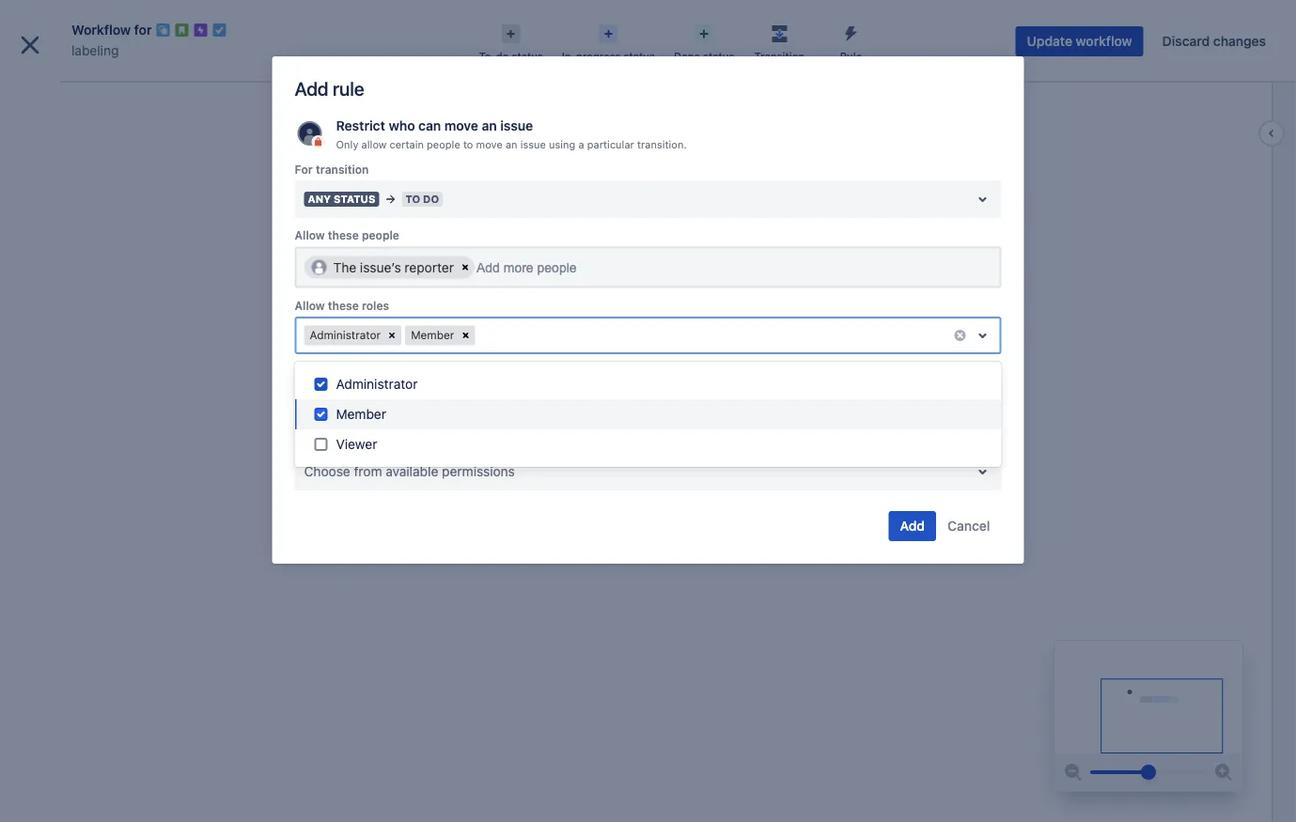 Task type: locate. For each thing, give the bounding box(es) containing it.
choose down allow these groups
[[304, 394, 350, 410]]

for transition element
[[295, 181, 1002, 218]]

0 vertical spatial groups
[[362, 365, 401, 379]]

allow for choose from available permissions
[[295, 435, 325, 449]]

allow these people
[[295, 229, 399, 242]]

add for add
[[900, 519, 925, 534]]

in-
[[562, 50, 576, 63]]

jira software image
[[49, 15, 175, 37], [49, 15, 175, 37]]

permissions down allow people with these permissions
[[442, 464, 515, 480]]

from down viewer
[[354, 464, 382, 480]]

1 open image from the top
[[972, 188, 994, 211]]

0 vertical spatial administrator
[[310, 329, 381, 342]]

0 vertical spatial open image
[[972, 188, 994, 211]]

progress
[[576, 50, 621, 63]]

1 vertical spatial groups
[[442, 394, 484, 410]]

0 vertical spatial member
[[411, 329, 454, 342]]

0 vertical spatial available
[[386, 394, 438, 410]]

3 open image from the top
[[972, 461, 994, 483]]

1 horizontal spatial add
[[900, 519, 925, 534]]

member
[[411, 329, 454, 342], [336, 407, 386, 422]]

issue
[[500, 118, 533, 133], [520, 138, 546, 150]]

groups down clear image
[[442, 394, 484, 410]]

available down allow people with these permissions
[[386, 464, 438, 480]]

member inside add rule "dialog"
[[411, 329, 454, 342]]

primary element
[[11, 0, 939, 52]]

transition button
[[744, 19, 815, 64]]

available up allow people with these permissions
[[386, 394, 438, 410]]

allow down "allow these roles"
[[295, 365, 325, 379]]

can
[[418, 118, 441, 133]]

clear image right reporter
[[458, 260, 473, 275]]

permissions up choose from available permissions
[[429, 435, 496, 449]]

available
[[386, 394, 438, 410], [386, 464, 438, 480]]

administrator up choose from available groups
[[336, 377, 418, 392]]

add button
[[889, 512, 936, 542]]

1 available from the top
[[386, 394, 438, 410]]

1 horizontal spatial an
[[506, 138, 517, 150]]

0 vertical spatial choose
[[304, 394, 350, 410]]

update workflow
[[1027, 33, 1132, 49]]

1 from from the top
[[354, 394, 382, 410]]

workflow for
[[71, 22, 152, 38]]

0 horizontal spatial add
[[295, 77, 328, 99]]

2 open image from the top
[[972, 391, 994, 413]]

you're in the workflow viewfinder, use the arrow keys to move it element
[[1055, 641, 1243, 754]]

0 vertical spatial from
[[354, 394, 382, 410]]

allow
[[295, 229, 325, 242], [295, 299, 325, 312], [295, 365, 325, 379], [295, 435, 325, 449]]

3 allow from the top
[[295, 365, 325, 379]]

add left rule
[[295, 77, 328, 99]]

1 vertical spatial available
[[386, 464, 438, 480]]

close workflow editor image
[[15, 30, 45, 60]]

do
[[496, 50, 509, 63]]

1 choose from the top
[[304, 394, 350, 410]]

for
[[295, 163, 313, 176]]

add rule dialog
[[272, 56, 1024, 564]]

status inside for transition element
[[334, 193, 375, 206]]

allow people with these permissions
[[295, 435, 496, 449]]

people
[[427, 138, 460, 150], [362, 229, 399, 242], [328, 435, 366, 449]]

issue left using
[[520, 138, 546, 150]]

allow down the issue's reporter icon
[[295, 299, 325, 312]]

4 allow from the top
[[295, 435, 325, 449]]

member up viewer
[[336, 407, 386, 422]]

workflow
[[71, 22, 131, 38]]

discard changes
[[1163, 33, 1266, 49]]

0 vertical spatial add
[[295, 77, 328, 99]]

1 vertical spatial people
[[362, 229, 399, 242]]

update
[[1027, 33, 1073, 49]]

member left clear image
[[411, 329, 454, 342]]

do
[[423, 193, 439, 206]]

group
[[8, 344, 218, 483], [8, 344, 218, 433], [8, 433, 218, 483]]

an right the can
[[482, 118, 497, 133]]

1 vertical spatial open image
[[972, 391, 994, 413]]

a
[[579, 138, 584, 150]]

add
[[295, 77, 328, 99], [900, 519, 925, 534]]

rule
[[840, 50, 862, 63]]

changes
[[1213, 33, 1266, 49]]

clear image down roles at the left of page
[[385, 328, 400, 343]]

with
[[369, 435, 392, 449]]

from down allow these groups
[[354, 394, 382, 410]]

for
[[134, 22, 152, 38]]

move right to
[[476, 138, 503, 150]]

groups
[[362, 365, 401, 379], [442, 394, 484, 410]]

0 vertical spatial issue
[[500, 118, 533, 133]]

choose down viewer
[[304, 464, 350, 480]]

these
[[328, 229, 359, 242], [328, 299, 359, 312], [328, 365, 359, 379], [395, 435, 426, 449]]

0 horizontal spatial clear image
[[385, 328, 400, 343]]

2 choose from the top
[[304, 464, 350, 480]]

clear image
[[458, 328, 473, 343]]

workflow
[[1076, 33, 1132, 49]]

any
[[308, 193, 331, 206]]

an
[[482, 118, 497, 133], [506, 138, 517, 150]]

choose
[[304, 394, 350, 410], [304, 464, 350, 480]]

0 horizontal spatial an
[[482, 118, 497, 133]]

add inside add button
[[900, 519, 925, 534]]

0 vertical spatial clear image
[[458, 260, 473, 275]]

2 available from the top
[[386, 464, 438, 480]]

available for groups
[[386, 394, 438, 410]]

zoom in image
[[1213, 761, 1235, 784]]

these left roles at the left of page
[[328, 299, 359, 312]]

0 horizontal spatial groups
[[362, 365, 401, 379]]

groups up choose from available groups
[[362, 365, 401, 379]]

who
[[389, 118, 415, 133]]

people left with
[[328, 435, 366, 449]]

allow up the issue's reporter icon
[[295, 229, 325, 242]]

cancel
[[948, 519, 990, 534]]

people inside restrict who can move an issue only allow certain people to move an issue using a particular transition.
[[427, 138, 460, 150]]

discard changes button
[[1151, 26, 1277, 56]]

dialog
[[0, 0, 1296, 823]]

administrator
[[310, 329, 381, 342], [336, 377, 418, 392]]

transition.
[[637, 138, 687, 150]]

add rule
[[295, 77, 364, 99]]

move
[[444, 118, 478, 133], [476, 138, 503, 150]]

any status
[[308, 193, 375, 206]]

1 horizontal spatial groups
[[442, 394, 484, 410]]

from
[[354, 394, 382, 410], [354, 464, 382, 480]]

in-progress status
[[562, 50, 655, 63]]

people down the can
[[427, 138, 460, 150]]

0 vertical spatial an
[[482, 118, 497, 133]]

only
[[336, 138, 359, 150]]

available for permissions
[[386, 464, 438, 480]]

permissions
[[429, 435, 496, 449], [442, 464, 515, 480]]

allow up allow people with these permissions text box
[[295, 435, 325, 449]]

0 vertical spatial people
[[427, 138, 460, 150]]

an right to
[[506, 138, 517, 150]]

rule button
[[815, 19, 887, 64]]

1 vertical spatial from
[[354, 464, 382, 480]]

1 vertical spatial add
[[900, 519, 925, 534]]

these up the
[[328, 229, 359, 242]]

administrator down "allow these roles"
[[310, 329, 381, 342]]

these up choose from available groups
[[328, 365, 359, 379]]

zoom out image
[[1062, 761, 1085, 784]]

status down transition
[[334, 193, 375, 206]]

2 allow from the top
[[295, 299, 325, 312]]

allow for administrator
[[295, 299, 325, 312]]

viewer
[[336, 437, 377, 452]]

Zoom level range field
[[1090, 754, 1207, 791]]

people up issue's
[[362, 229, 399, 242]]

add left cancel
[[900, 519, 925, 534]]

status
[[512, 50, 543, 63], [624, 50, 655, 63], [703, 50, 735, 63], [334, 193, 375, 206]]

move up to
[[444, 118, 478, 133]]

to
[[406, 193, 420, 206]]

open image
[[972, 188, 994, 211], [972, 391, 994, 413], [972, 461, 994, 483]]

2 vertical spatial open image
[[972, 461, 994, 483]]

2 from from the top
[[354, 464, 382, 480]]

issue down to-do status
[[500, 118, 533, 133]]

1 vertical spatial choose
[[304, 464, 350, 480]]

clear image
[[458, 260, 473, 275], [385, 328, 400, 343]]

0 horizontal spatial member
[[336, 407, 386, 422]]

the
[[333, 260, 356, 275]]

1 horizontal spatial member
[[411, 329, 454, 342]]



Task type: describe. For each thing, give the bounding box(es) containing it.
Allow people with these permissions text field
[[304, 463, 308, 481]]

restrict who can move an issue only allow certain people to move an issue using a particular transition.
[[336, 118, 687, 150]]

reporter
[[405, 260, 454, 275]]

1 allow from the top
[[295, 229, 325, 242]]

these for roles
[[328, 299, 359, 312]]

for transition
[[295, 163, 369, 176]]

add for add rule
[[295, 77, 328, 99]]

the issue's reporter image
[[312, 261, 327, 276]]

allow these roles
[[295, 299, 389, 312]]

status right the progress
[[624, 50, 655, 63]]

1 vertical spatial permissions
[[442, 464, 515, 480]]

create button
[[685, 11, 749, 41]]

create
[[696, 18, 737, 33]]

transition
[[755, 50, 805, 63]]

particular
[[587, 138, 634, 150]]

labeling link
[[71, 39, 119, 62]]

1 vertical spatial administrator
[[336, 377, 418, 392]]

using
[[549, 138, 576, 150]]

status down create button
[[703, 50, 735, 63]]

to-do status
[[479, 50, 543, 63]]

to-do status button
[[470, 19, 553, 64]]

dialog containing workflow for
[[0, 0, 1296, 823]]

cancel button
[[936, 512, 1002, 542]]

done status
[[674, 50, 735, 63]]

discard
[[1163, 33, 1210, 49]]

done status button
[[665, 19, 744, 64]]

these for groups
[[328, 365, 359, 379]]

1 vertical spatial clear image
[[385, 328, 400, 343]]

choose for choose from available permissions
[[304, 464, 350, 480]]

open image inside for transition element
[[972, 188, 994, 211]]

roles
[[362, 299, 389, 312]]

1 vertical spatial issue
[[520, 138, 546, 150]]

choose from available permissions
[[304, 464, 515, 480]]

Allow these roles text field
[[479, 326, 482, 345]]

rule
[[333, 77, 364, 99]]

the issue's reporter
[[333, 260, 454, 275]]

allow for choose from available groups
[[295, 365, 325, 379]]

to-
[[479, 50, 496, 63]]

administrator inside add rule "dialog"
[[310, 329, 381, 342]]

choose for choose from available groups
[[304, 394, 350, 410]]

labeling
[[71, 43, 119, 58]]

restrict
[[336, 118, 385, 133]]

from for choose from available groups
[[354, 394, 382, 410]]

open image for choose from available groups
[[972, 391, 994, 413]]

choose from available groups
[[304, 394, 484, 410]]

issue's
[[360, 260, 401, 275]]

allow
[[362, 138, 387, 150]]

to
[[463, 138, 473, 150]]

allow these groups
[[295, 365, 401, 379]]

these for people
[[328, 229, 359, 242]]

transition
[[316, 163, 369, 176]]

0 vertical spatial permissions
[[429, 435, 496, 449]]

1 horizontal spatial clear image
[[458, 260, 473, 275]]

these up choose from available permissions
[[395, 435, 426, 449]]

status right do
[[512, 50, 543, 63]]

certain
[[390, 138, 424, 150]]

create banner
[[0, 0, 1296, 53]]

1 vertical spatial an
[[506, 138, 517, 150]]

done
[[674, 50, 700, 63]]

update workflow button
[[1016, 26, 1144, 56]]

Search field
[[939, 11, 1127, 41]]

2 vertical spatial people
[[328, 435, 366, 449]]

Allow these people text field
[[477, 261, 582, 276]]

0 vertical spatial move
[[444, 118, 478, 133]]

1 vertical spatial member
[[336, 407, 386, 422]]

from for choose from available permissions
[[354, 464, 382, 480]]

1 vertical spatial move
[[476, 138, 503, 150]]

clear image
[[953, 328, 968, 343]]

to do
[[406, 193, 439, 206]]

open image
[[972, 325, 994, 347]]

open image for choose from available permissions
[[972, 461, 994, 483]]

in-progress status button
[[553, 19, 665, 64]]



Task type: vqa. For each thing, say whether or not it's contained in the screenshot.
Zoom out image
yes



